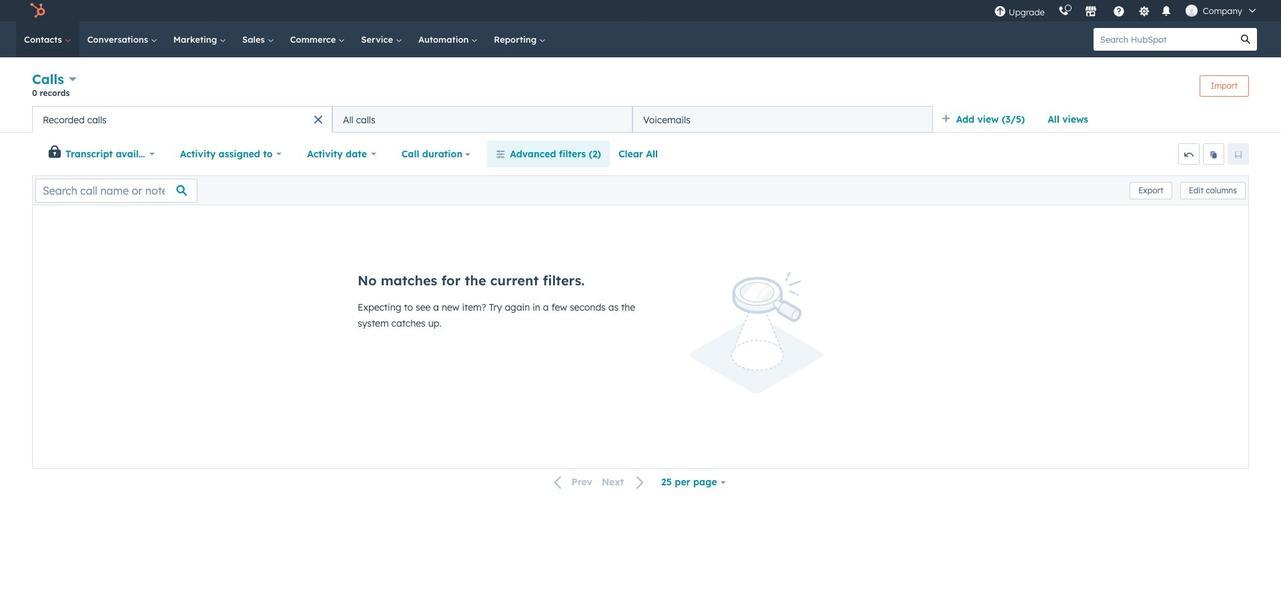 Task type: locate. For each thing, give the bounding box(es) containing it.
jacob simon image
[[1186, 5, 1198, 17]]

marketplaces image
[[1085, 6, 1097, 18]]

Search HubSpot search field
[[1094, 28, 1235, 51]]

menu
[[988, 0, 1266, 21]]

Search call name or notes search field
[[35, 179, 198, 203]]

banner
[[32, 69, 1249, 106]]

pagination navigation
[[546, 474, 653, 492]]



Task type: vqa. For each thing, say whether or not it's contained in the screenshot.
banner
yes



